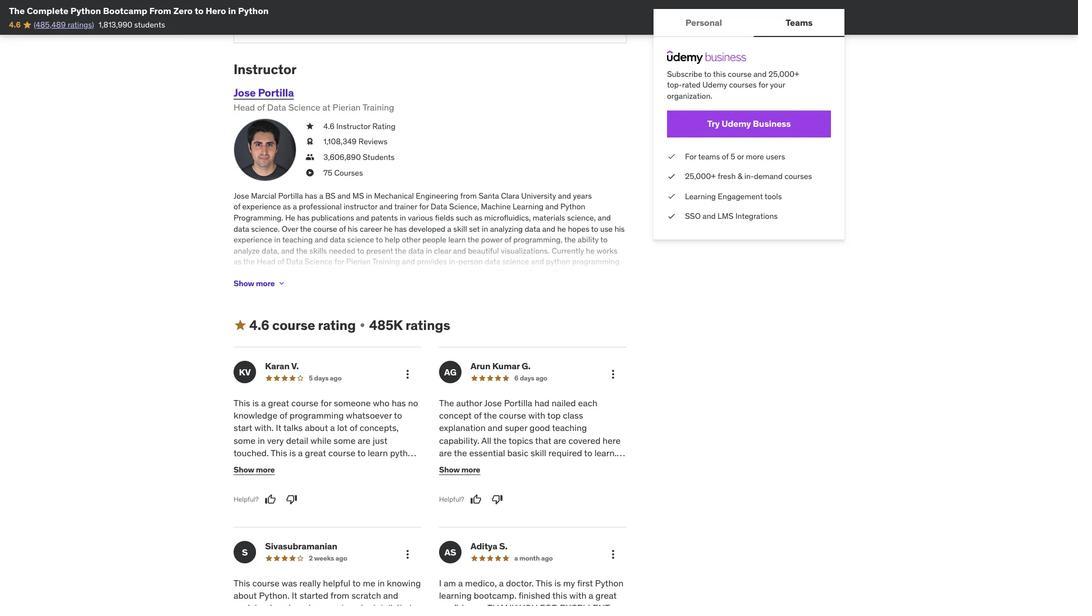 Task type: describe. For each thing, give the bounding box(es) containing it.
0 vertical spatial science
[[347, 235, 374, 245]]

and inside the subscribe to this course and 25,000+ top‑rated udemy courses for your organization.
[[754, 69, 767, 79]]

talks
[[283, 423, 303, 434]]

of down data,
[[277, 257, 284, 267]]

course up talks
[[291, 397, 318, 409]]

ago for to
[[336, 554, 347, 563]]

this up knowledge
[[234, 397, 250, 409]]

sivasubramanian
[[265, 541, 337, 552]]

machine
[[268, 523, 303, 535]]

1 vertical spatial python
[[390, 448, 418, 459]]

days for karan v.
[[314, 374, 329, 383]]

of up only
[[234, 511, 241, 522]]

course up program on the left of the page
[[298, 473, 325, 484]]

to up present
[[376, 235, 383, 245]]

485k ratings
[[369, 317, 450, 334]]

1 vertical spatial 5
[[309, 374, 313, 383]]

good
[[530, 423, 550, 434]]

teaching inside "the author jose portilla had nailed each concept of the course with top class explanation and super good teaching capability. all the topics that are covered here are the essential basic skill required to learn. i truly recommend this course for those who want learn from a basic level entry."
[[552, 423, 587, 434]]

aditya s.
[[471, 541, 507, 552]]

users
[[766, 151, 785, 161]]

a down detail
[[298, 448, 303, 459]]

companies,
[[393, 268, 433, 278]]

instructor
[[344, 202, 378, 212]]

a
[[401, 498, 406, 510]]

about inside this is a great course for someone who has no knowledge of programming whatsoever to start with. it talks about a lot of concepts, some in very detail while some are just touched. this is a great course to learn python from but something that i have learned after completing this course that i (and you) will perhaps have to learn more technologies to actually program something of real utility. a lot of those technologies can be learned in python only like machine learning and data science or data structures. so yeah, this makes a strong base in those terms. great course, will recommend.
[[305, 423, 328, 434]]

in down utility. on the bottom of page
[[383, 511, 390, 522]]

learn down 'just'
[[368, 448, 388, 459]]

portilla inside "the author jose portilla had nailed each concept of the course with top class explanation and super good teaching capability. all the topics that are covered here are the essential basic skill required to learn. i truly recommend this course for those who want learn from a basic level entry."
[[504, 397, 532, 409]]

0 vertical spatial will
[[388, 473, 401, 484]]

0 horizontal spatial instructor
[[234, 61, 296, 78]]

and years
[[558, 191, 592, 201]]

skill inside "the author jose portilla had nailed each concept of the course with top class explanation and super good teaching capability. all the topics that are covered here are the essential basic skill required to learn. i truly recommend this course for those who want learn from a basic level entry."
[[531, 448, 546, 459]]

from inside this course was really helpful to me in knowing about python. it started from scratch and explained each and every steps in detail. it al
[[330, 590, 349, 602]]

training
[[363, 102, 394, 114]]

75 courses
[[323, 168, 363, 178]]

1 horizontal spatial great
[[305, 448, 326, 459]]

in right the ms
[[366, 191, 372, 201]]

485k
[[369, 317, 403, 334]]

xsmall image for 25,000+ fresh & in-demand courses
[[667, 171, 676, 182]]

1 horizontal spatial or
[[737, 151, 744, 161]]

me
[[363, 578, 375, 589]]

each inside this course was really helpful to me in knowing about python. it started from scratch and explained each and every steps in detail. it al
[[274, 603, 294, 606]]

to up mckinsey
[[292, 268, 299, 278]]

and up detail.
[[383, 590, 398, 602]]

5 days ago
[[309, 374, 342, 383]]

25,000+ inside the subscribe to this course and 25,000+ top‑rated udemy courses for your organization.
[[769, 69, 799, 79]]

a up "he"
[[293, 202, 297, 212]]

2 horizontal spatial it
[[397, 603, 403, 606]]

a up knowledge
[[261, 397, 266, 409]]

a month ago
[[514, 554, 553, 563]]

in down the with. on the left of the page
[[258, 435, 265, 447]]

additional actions for review by aditya s. image
[[606, 548, 620, 562]]

from inside 'jose marcial portilla has a bs and ms in mechanical engineering from santa clara university and years of experience as a professional instructor and trainer for data science, machine learning and python programming. he has publications and patents in various fields such as microfluidics, materials science, and data science. over the course of his career he has developed a skill set in analyzing data and he hopes to use his experience in teaching and data science to help other people learn the power of programming, the ability to analyze data, and the skills needed to present the data in clear and beautiful visualizations. currently he works as the head of data science for pierian training and provides in-person data science and python programming training courses to employees working at top companies, including general electric, cigna, salesforce, starbucks, mckinsey and many more. feel free to check out the website link to find out more information about training offerings.'
[[460, 191, 477, 201]]

course inside the subscribe to this course and 25,000+ top‑rated udemy courses for your organization.
[[728, 69, 752, 79]]

great
[[316, 548, 339, 560]]

2 horizontal spatial he
[[586, 246, 595, 256]]

0 vertical spatial as
[[283, 202, 291, 212]]

g.
[[522, 361, 531, 372]]

(485,489 ratings)
[[34, 20, 94, 30]]

was
[[282, 578, 297, 589]]

over
[[282, 224, 298, 234]]

data up programming,
[[525, 224, 540, 234]]

2 training from the top
[[234, 290, 260, 300]]

a right am at bottom
[[458, 578, 463, 589]]

xsmall image up offerings.
[[277, 279, 286, 288]]

1 horizontal spatial is
[[289, 448, 296, 459]]

mckinsey
[[273, 279, 307, 289]]

science inside jose portilla head of data science at pierian training
[[288, 102, 320, 114]]

someone
[[334, 397, 371, 409]]

portilla inside 'jose marcial portilla has a bs and ms in mechanical engineering from santa clara university and years of experience as a professional instructor and trainer for data science, machine learning and python programming. he has publications and patents in various fields such as microfluidics, materials science, and data science. over the course of his career he has developed a skill set in analyzing data and he hopes to use his experience in teaching and data science to help other people learn the power of programming, the ability to analyze data, and the skills needed to present the data in clear and beautiful visualizations. currently he works as the head of data science for pierian training and provides in-person data science and python programming training courses to employees working at top companies, including general electric, cigna, salesforce, starbucks, mckinsey and many more. feel free to check out the website link to find out more information about training offerings.'
[[278, 191, 303, 201]]

0 horizontal spatial technologies
[[268, 511, 320, 522]]

show more up offerings.
[[234, 279, 275, 289]]

2 vertical spatial data
[[286, 257, 303, 267]]

0 horizontal spatial will
[[373, 548, 386, 560]]

4.6 instructor rating
[[323, 121, 395, 131]]

for up various
[[419, 202, 429, 212]]

jose for portilla
[[234, 86, 256, 100]]

topics
[[509, 435, 533, 447]]

more. feel
[[345, 279, 382, 289]]

1 vertical spatial have
[[268, 485, 287, 497]]

to inside this course was really helpful to me in knowing about python. it started from scratch and explained each and every steps in detail. it al
[[352, 578, 361, 589]]

and right data,
[[281, 246, 294, 256]]

to up the (and
[[357, 448, 366, 459]]

a up while
[[330, 423, 335, 434]]

1 vertical spatial basic
[[511, 473, 532, 484]]

the author jose portilla had nailed each concept of the course with top class explanation and super good teaching capability. all the topics that are covered here are the essential basic skill required to learn. i truly recommend this course for those who want learn from a basic level entry.
[[439, 397, 621, 484]]

show down analyze
[[234, 279, 254, 289]]

engagement
[[718, 191, 763, 201]]

jose portilla image
[[234, 119, 296, 182]]

has up the help
[[394, 224, 407, 234]]

xsmall image for 75 courses
[[305, 168, 314, 179]]

2 vertical spatial those
[[264, 548, 287, 560]]

free
[[383, 279, 397, 289]]

and up patents
[[379, 202, 393, 212]]

course up level
[[526, 460, 553, 472]]

kv
[[239, 367, 251, 378]]

for inside the subscribe to this course and 25,000+ top‑rated udemy courses for your organization.
[[759, 80, 768, 90]]

this inside the subscribe to this course and 25,000+ top‑rated udemy courses for your organization.
[[713, 69, 726, 79]]

publications
[[311, 213, 354, 223]]

pierian inside 'jose marcial portilla has a bs and ms in mechanical engineering from santa clara university and years of experience as a professional instructor and trainer for data science, machine learning and python programming. he has publications and patents in various fields such as microfluidics, materials science, and data science. over the course of his career he has developed a skill set in analyzing data and he hopes to use his experience in teaching and data science to help other people learn the power of programming, the ability to analyze data, and the skills needed to present the data in clear and beautiful visualizations. currently he works as the head of data science for pierian training and provides in-person data science and python programming training courses to employees working at top companies, including general electric, cigna, salesforce, starbucks, mckinsey and many more. feel free to check out the website link to find out more information about training offerings.'
[[346, 257, 371, 267]]

and right bs
[[337, 191, 351, 201]]

this inside this course was really helpful to me in knowing about python. it started from scratch and explained each and every steps in detail. it al
[[234, 578, 250, 589]]

in up provides
[[426, 246, 432, 256]]

data up needed
[[330, 235, 345, 245]]

a left strong
[[380, 536, 385, 547]]

medico,
[[465, 578, 497, 589]]

2 vertical spatial python
[[393, 511, 420, 522]]

had
[[534, 397, 549, 409]]

jose marcial portilla has a bs and ms in mechanical engineering from santa clara university and years of experience as a professional instructor and trainer for data science, machine learning and python programming. he has publications and patents in various fields such as microfluidics, materials science, and data science. over the course of his career he has developed a skill set in analyzing data and he hopes to use his experience in teaching and data science to help other people learn the power of programming, the ability to analyze data, and the skills needed to present the data in clear and beautiful visualizations. currently he works as the head of data science for pierian training and provides in-person data science and python programming training courses to employees working at top companies, including general electric, cigna, salesforce, starbucks, mckinsey and many more. feel free to check out the website link to find out more information about training offerings.
[[234, 191, 625, 300]]

find
[[511, 279, 524, 289]]

show more button for this is a great course for someone who has no knowledge of programming whatsoever to start with. it talks about a lot of concepts, some in very detail while some are just touched. this is a great course to learn python from but something that i have learned after completing this course that i (and you) will perhaps have to learn more technologies to actually program something of real utility. a lot of those technologies can be learned in python only like machine learning and data science or data structures. so yeah, this makes a strong base in those terms. great course, will recommend.
[[234, 459, 275, 481]]

1 vertical spatial learned
[[351, 511, 381, 522]]

2 horizontal spatial as
[[474, 213, 482, 223]]

a down first at the right bottom of page
[[589, 590, 593, 602]]

head inside 'jose marcial portilla has a bs and ms in mechanical engineering from santa clara university and years of experience as a professional instructor and trainer for data science, machine learning and python programming. he has publications and patents in various fields such as microfluidics, materials science, and data science. over the course of his career he has developed a skill set in analyzing data and he hopes to use his experience in teaching and data science to help other people learn the power of programming, the ability to analyze data, and the skills needed to present the data in clear and beautiful visualizations. currently he works as the head of data science for pierian training and provides in-person data science and python programming training courses to employees working at top companies, including general electric, cigna, salesforce, starbucks, mckinsey and many more. feel free to check out the website link to find out more information about training offerings.'
[[257, 257, 276, 267]]

class
[[563, 410, 583, 422]]

data inside jose portilla head of data science at pierian training
[[267, 102, 286, 114]]

from inside "the author jose portilla had nailed each concept of the course with top class explanation and super good teaching capability. all the topics that are covered here are the essential basic skill required to learn. i truly recommend this course for those who want learn from a basic level entry."
[[483, 473, 502, 484]]

the up the all
[[484, 410, 497, 422]]

the complete python bootcamp from zero to hero in python
[[9, 5, 269, 16]]

and down instructor
[[356, 213, 369, 223]]

xsmall image for 4.6
[[305, 121, 314, 132]]

to inside "the author jose portilla had nailed each concept of the course with top class explanation and super good teaching capability. all the topics that are covered here are the essential basic skill required to learn. i truly recommend this course for those who want learn from a basic level entry."
[[584, 448, 592, 459]]

experience
[[234, 235, 272, 245]]

ago for doctor.
[[541, 554, 553, 563]]

2
[[309, 554, 313, 563]]

hero
[[206, 5, 226, 16]]

show more for the author jose portilla had nailed each concept of the course with top class explanation and super good teaching capability. all the topics that are covered here are the essential basic skill required to learn. i truly recommend this course for those who want learn from a basic level entry.
[[439, 465, 480, 475]]

to right needed
[[357, 246, 364, 256]]

to left use
[[591, 224, 598, 234]]

to up the a
[[398, 485, 407, 497]]

personal
[[685, 17, 722, 28]]

analyze
[[234, 246, 260, 256]]

1 vertical spatial udemy
[[722, 118, 751, 130]]

more down touched.
[[256, 465, 275, 475]]

truly
[[439, 460, 457, 472]]

detail
[[286, 435, 308, 447]]

python inside 'jose marcial portilla has a bs and ms in mechanical engineering from santa clara university and years of experience as a professional instructor and trainer for data science, machine learning and python programming. he has publications and patents in various fields such as microfluidics, materials science, and data science. over the course of his career he has developed a skill set in analyzing data and he hopes to use his experience in teaching and data science to help other people learn the power of programming, the ability to analyze data, and the skills needed to present the data in clear and beautiful visualizations. currently he works as the head of data science for pierian training and provides in-person data science and python programming training courses to employees working at top companies, including general electric, cigna, salesforce, starbucks, mckinsey and many more. feel free to check out the website link to find out more information about training offerings.'
[[560, 202, 585, 212]]

1 his from the left
[[348, 224, 358, 234]]

show for the author jose portilla had nailed each concept of the course with top class explanation and super good teaching capability. all the topics that are covered here are the essential basic skill required to learn. i truly recommend this course for those who want learn from a basic level entry.
[[439, 465, 460, 475]]

to right the zero
[[195, 5, 204, 16]]

additional actions for review by arun kumar g. image
[[606, 368, 620, 381]]

person
[[459, 257, 483, 267]]

1,813,990
[[99, 20, 132, 30]]

a down fields
[[447, 224, 451, 234]]

data,
[[262, 246, 279, 256]]

helpful? for want
[[439, 495, 464, 504]]

learning inside 'jose marcial portilla has a bs and ms in mechanical engineering from santa clara university and years of experience as a professional instructor and trainer for data science, machine learning and python programming. he has publications and patents in various fields such as microfluidics, materials science, and data science. over the course of his career he has developed a skill set in analyzing data and he hopes to use his experience in teaching and data science to help other people learn the power of programming, the ability to analyze data, and the skills needed to present the data in clear and beautiful visualizations. currently he works as the head of data science for pierian training and provides in-person data science and python programming training courses to employees working at top companies, including general electric, cigna, salesforce, starbucks, mckinsey and many more. feel free to check out the website link to find out more information about training offerings.'
[[513, 202, 543, 212]]

and up programming,
[[542, 224, 555, 234]]

data down other at the top left of page
[[408, 246, 424, 256]]

1 horizontal spatial are
[[439, 448, 452, 459]]

this inside the i am a medico, a doctor. this is my first python learning bootcamp. finished this with a great confidence. thank you for excelle
[[552, 590, 567, 602]]

the up training and
[[395, 246, 406, 256]]

courses
[[334, 168, 363, 178]]

marcial
[[251, 191, 276, 201]]

month
[[519, 554, 540, 563]]

1 horizontal spatial he
[[557, 224, 566, 234]]

1 vertical spatial it
[[292, 590, 297, 602]]

this down very
[[271, 448, 287, 459]]

level
[[534, 473, 553, 484]]

1 vertical spatial something
[[303, 498, 346, 510]]

covered
[[568, 435, 600, 447]]

more up offerings.
[[256, 279, 275, 289]]

1 vertical spatial that
[[315, 460, 331, 472]]

additional actions for review by karan v. image
[[401, 368, 414, 381]]

2 vertical spatial that
[[327, 473, 343, 484]]

rating
[[372, 121, 395, 131]]

in up recommend.
[[255, 548, 262, 560]]

0 vertical spatial in-
[[744, 171, 754, 181]]

information
[[559, 279, 600, 289]]

from inside this is a great course for someone who has no knowledge of programming whatsoever to start with. it talks about a lot of concepts, some in very detail while some are just touched. this is a great course to learn python from but something that i have learned after completing this course that i (and you) will perhaps have to learn more technologies to actually program something of real utility. a lot of those technologies can be learned in python only like machine learning and data science or data structures. so yeah, this makes a strong base in those terms. great course, will recommend.
[[234, 460, 252, 472]]

pierian inside jose portilla head of data science at pierian training
[[333, 102, 361, 114]]

has right "he"
[[297, 213, 310, 223]]

learn inside "the author jose portilla had nailed each concept of the course with top class explanation and super good teaching capability. all the topics that are covered here are the essential basic skill required to learn. i truly recommend this course for those who want learn from a basic level entry."
[[461, 473, 481, 484]]

about inside this course was really helpful to me in knowing about python. it started from scratch and explained each and every steps in detail. it al
[[234, 590, 257, 602]]

and up use
[[598, 213, 611, 223]]

a left month
[[514, 554, 518, 563]]

a up "bootcamp."
[[499, 578, 504, 589]]

business
[[753, 118, 791, 130]]

1 horizontal spatial technologies
[[345, 485, 396, 497]]

xsmall image for 3,606,890
[[305, 152, 314, 163]]

learning inside this is a great course for someone who has no knowledge of programming whatsoever to start with. it talks about a lot of concepts, some in very detail while some are just touched. this is a great course to learn python from but something that i have learned after completing this course that i (and you) will perhaps have to learn more technologies to actually program something of real utility. a lot of those technologies can be learned in python only like machine learning and data science or data structures. so yeah, this makes a strong base in those terms. great course, will recommend.
[[305, 523, 337, 535]]

am
[[444, 578, 456, 589]]

in up data,
[[274, 235, 280, 245]]

perhaps
[[234, 485, 266, 497]]

beautiful
[[468, 246, 499, 256]]

want
[[439, 473, 459, 484]]

i inside the i am a medico, a doctor. this is my first python learning bootcamp. finished this with a great confidence. thank you for excelle
[[439, 578, 442, 589]]

to up program on the left of the page
[[289, 485, 298, 497]]

more right truly
[[461, 465, 480, 475]]

the down analyze
[[243, 257, 255, 267]]

knowing
[[387, 578, 421, 589]]

data up experience on the left top of page
[[234, 224, 249, 234]]

i
[[333, 460, 335, 472]]

this up the course,
[[335, 536, 350, 547]]

data up makes
[[357, 523, 374, 535]]

in right me
[[378, 578, 385, 589]]

the for the complete python bootcamp from zero to hero in python
[[9, 5, 25, 16]]

this up mark review by karan v. as unhelpful icon
[[281, 473, 296, 484]]

mark review by arun kumar g. as helpful image
[[470, 494, 482, 506]]

confidence.
[[439, 603, 486, 606]]

ratings
[[405, 317, 450, 334]]

mark review by karan v. as helpful image
[[265, 494, 276, 506]]

portilla inside jose portilla head of data science at pierian training
[[258, 86, 294, 100]]

show more button down data,
[[234, 273, 286, 295]]

of down analyzing
[[505, 235, 511, 245]]

ago for for
[[330, 374, 342, 383]]

1 vertical spatial those
[[243, 511, 266, 522]]

of experience
[[234, 202, 281, 212]]

author
[[456, 397, 482, 409]]

more left users
[[746, 151, 764, 161]]

2 horizontal spatial courses
[[785, 171, 812, 181]]

teaching inside 'jose marcial portilla has a bs and ms in mechanical engineering from santa clara university and years of experience as a professional instructor and trainer for data science, machine learning and python programming. he has publications and patents in various fields such as microfluidics, materials science, and data science. over the course of his career he has developed a skill set in analyzing data and he hopes to use his experience in teaching and data science to help other people learn the power of programming, the ability to analyze data, and the skills needed to present the data in clear and beautiful visualizations. currently he works as the head of data science for pierian training and provides in-person data science and python programming training courses to employees working at top companies, including general electric, cigna, salesforce, starbucks, mckinsey and many more. feel free to check out the website link to find out more information about training offerings.'
[[282, 235, 313, 245]]

science.
[[251, 224, 280, 234]]

many
[[324, 279, 343, 289]]

and down university
[[545, 202, 558, 212]]

science,
[[567, 213, 596, 223]]

udemy business image
[[667, 51, 746, 64]]

concept
[[439, 410, 472, 422]]

0 vertical spatial is
[[252, 397, 259, 409]]

sso
[[685, 211, 701, 221]]

1 vertical spatial lot
[[408, 498, 419, 510]]

subscribe to this course and 25,000+ top‑rated udemy courses for your organization.
[[667, 69, 799, 101]]

0 horizontal spatial lot
[[337, 423, 347, 434]]

that inside "the author jose portilla had nailed each concept of the course with top class explanation and super good teaching capability. all the topics that are covered here are the essential basic skill required to learn. i truly recommend this course for those who want learn from a basic level entry."
[[535, 435, 551, 447]]

jose portilla link
[[234, 86, 294, 100]]

including
[[435, 268, 467, 278]]

days for arun kumar g.
[[520, 374, 534, 383]]

students
[[134, 20, 165, 30]]

required
[[548, 448, 582, 459]]

0 horizontal spatial he
[[384, 224, 393, 234]]

course up 'i'
[[328, 448, 355, 459]]

programming inside this is a great course for someone who has no knowledge of programming whatsoever to start with. it talks about a lot of concepts, some in very detail while some are just touched. this is a great course to learn python from but something that i have learned after completing this course that i (and you) will perhaps have to learn more technologies to actually program something of real utility. a lot of those technologies can be learned in python only like machine learning and data science or data structures. so yeah, this makes a strong base in those terms. great course, will recommend.
[[290, 410, 344, 422]]

started
[[300, 590, 328, 602]]

present
[[366, 246, 393, 256]]

and inside this is a great course for someone who has no knowledge of programming whatsoever to start with. it talks about a lot of concepts, some in very detail while some are just touched. this is a great course to learn python from but something that i have learned after completing this course that i (and you) will perhaps have to learn more technologies to actually program something of real utility. a lot of those technologies can be learned in python only like machine learning and data science or data structures. so yeah, this makes a strong base in those terms. great course, will recommend.
[[339, 523, 354, 535]]

1 horizontal spatial have
[[337, 460, 356, 472]]

more inside 'jose marcial portilla has a bs and ms in mechanical engineering from santa clara university and years of experience as a professional instructor and trainer for data science, machine learning and python programming. he has publications and patents in various fields such as microfluidics, materials science, and data science. over the course of his career he has developed a skill set in analyzing data and he hopes to use his experience in teaching and data science to help other people learn the power of programming, the ability to analyze data, and the skills needed to present the data in clear and beautiful visualizations. currently he works as the head of data science for pierian training and provides in-person data science and python programming training courses to employees working at top companies, including general electric, cigna, salesforce, starbucks, mckinsey and many more. feel free to check out the website link to find out more information about training offerings.'
[[539, 279, 557, 289]]

additional actions for review by sivasubramanian image
[[401, 548, 414, 562]]

to down use
[[600, 235, 608, 245]]

this inside the i am a medico, a doctor. this is my first python learning bootcamp. finished this with a great confidence. thank you for excelle
[[536, 578, 552, 589]]

cigna,
[[529, 268, 551, 278]]

electric,
[[498, 268, 527, 278]]

it inside this is a great course for someone who has no knowledge of programming whatsoever to start with. it talks about a lot of concepts, some in very detail while some are just touched. this is a great course to learn python from but something that i have learned after completing this course that i (and you) will perhaps have to learn more technologies to actually program something of real utility. a lot of those technologies can be learned in python only like machine learning and data science or data structures. so yeah, this makes a strong base in those terms. great course, will recommend.
[[276, 423, 281, 434]]

course down offerings.
[[272, 317, 315, 334]]

of inside jose portilla head of data science at pierian training
[[257, 102, 265, 114]]

0 vertical spatial something
[[270, 460, 313, 472]]

the down capability.
[[454, 448, 467, 459]]

course up "super"
[[499, 410, 526, 422]]

0 vertical spatial learning
[[685, 191, 716, 201]]

real
[[358, 498, 373, 510]]

the right over
[[300, 224, 312, 234]]

python right hero
[[238, 5, 269, 16]]

weeks
[[314, 554, 334, 563]]

offerings.
[[262, 290, 295, 300]]

of right the teams
[[722, 151, 729, 161]]

utility.
[[375, 498, 399, 510]]

scratch
[[351, 590, 381, 602]]

to right link
[[502, 279, 509, 289]]

with inside the i am a medico, a doctor. this is my first python learning bootcamp. finished this with a great confidence. thank you for excelle
[[569, 590, 586, 602]]

to right free
[[399, 279, 406, 289]]

just
[[373, 435, 387, 447]]

teams button
[[754, 9, 844, 36]]

has up professional
[[305, 191, 317, 201]]



Task type: locate. For each thing, give the bounding box(es) containing it.
tab list
[[654, 9, 844, 37]]

0 vertical spatial lot
[[337, 423, 347, 434]]

1 training from the top
[[234, 268, 260, 278]]

courses inside the subscribe to this course and 25,000+ top‑rated udemy courses for your organization.
[[729, 80, 757, 90]]

0 vertical spatial great
[[268, 397, 289, 409]]

has inside this is a great course for someone who has no knowledge of programming whatsoever to start with. it talks about a lot of concepts, some in very detail while some are just touched. this is a great course to learn python from but something that i have learned after completing this course that i (and you) will perhaps have to learn more technologies to actually program something of real utility. a lot of those technologies can be learned in python only like machine learning and data science or data structures. so yeah, this makes a strong base in those terms. great course, will recommend.
[[392, 397, 406, 409]]

days
[[314, 374, 329, 383], [520, 374, 534, 383]]

1 vertical spatial instructor
[[336, 121, 370, 131]]

head inside jose portilla head of data science at pierian training
[[234, 102, 255, 114]]

show for this is a great course for someone who has no knowledge of programming whatsoever to start with. it talks about a lot of concepts, some in very detail while some are just touched. this is a great course to learn python from but something that i have learned after completing this course that i (and you) will perhaps have to learn more technologies to actually program something of real utility. a lot of those technologies can be learned in python only like machine learning and data science or data structures. so yeah, this makes a strong base in those terms. great course, will recommend.
[[234, 465, 254, 475]]

of down whatsoever
[[350, 423, 357, 434]]

is inside the i am a medico, a doctor. this is my first python learning bootcamp. finished this with a great confidence. thank you for excelle
[[554, 578, 561, 589]]

this up for
[[552, 590, 567, 602]]

show more button up perhaps
[[234, 459, 275, 481]]

fields
[[435, 213, 454, 223]]

and inside "the author jose portilla had nailed each concept of the course with top class explanation and super good teaching capability. all the topics that are covered here are the essential basic skill required to learn. i truly recommend this course for those who want learn from a basic level entry."
[[488, 423, 503, 434]]

great down while
[[305, 448, 326, 459]]

working
[[341, 268, 369, 278]]

can
[[322, 511, 336, 522]]

4.6 for 4.6 instructor rating
[[323, 121, 334, 131]]

python inside 'jose marcial portilla has a bs and ms in mechanical engineering from santa clara university and years of experience as a professional instructor and trainer for data science, machine learning and python programming. he has publications and patents in various fields such as microfluidics, materials science, and data science. over the course of his career he has developed a skill set in analyzing data and he hopes to use his experience in teaching and data science to help other people learn the power of programming, the ability to analyze data, and the skills needed to present the data in clear and beautiful visualizations. currently he works as the head of data science for pierian training and provides in-person data science and python programming training courses to employees working at top companies, including general electric, cigna, salesforce, starbucks, mckinsey and many more. feel free to check out the website link to find out more information about training offerings.'
[[546, 257, 570, 267]]

course inside this course was really helpful to me in knowing about python. it started from scratch and explained each and every steps in detail. it al
[[252, 578, 279, 589]]

science down skills
[[305, 257, 333, 267]]

0 vertical spatial learning
[[305, 523, 337, 535]]

and up person
[[453, 246, 466, 256]]

from
[[460, 191, 477, 201], [234, 460, 252, 472], [483, 473, 502, 484], [330, 590, 349, 602]]

0 vertical spatial training
[[234, 268, 260, 278]]

0 vertical spatial that
[[535, 435, 551, 447]]

1 vertical spatial about
[[305, 423, 328, 434]]

1 vertical spatial pierian
[[346, 257, 371, 267]]

in right set
[[482, 224, 488, 234]]

jose
[[234, 86, 256, 100], [234, 191, 249, 201], [484, 397, 502, 409]]

0 vertical spatial programming
[[572, 257, 620, 267]]

xsmall image for sso
[[667, 211, 676, 222]]

makes
[[352, 536, 378, 547]]

helpful
[[323, 578, 350, 589]]

of left real
[[348, 498, 355, 510]]

something
[[270, 460, 313, 472], [303, 498, 346, 510]]

i inside "the author jose portilla had nailed each concept of the course with top class explanation and super good teaching capability. all the topics that are covered here are the essential basic skill required to learn. i truly recommend this course for those who want learn from a basic level entry."
[[619, 448, 621, 459]]

1 vertical spatial will
[[373, 548, 386, 560]]

4.6 left "(485,489"
[[9, 20, 21, 30]]

helpful? down want
[[439, 495, 464, 504]]

0 vertical spatial 4.6
[[9, 20, 21, 30]]

and up the cigna,
[[531, 257, 544, 267]]

those up entry.
[[569, 460, 591, 472]]

1 vertical spatial portilla
[[278, 191, 303, 201]]

udemy inside the subscribe to this course and 25,000+ top‑rated udemy courses for your organization.
[[702, 80, 727, 90]]

courses inside 'jose marcial portilla has a bs and ms in mechanical engineering from santa clara university and years of experience as a professional instructor and trainer for data science, machine learning and python programming. he has publications and patents in various fields such as microfluidics, materials science, and data science. over the course of his career he has developed a skill set in analyzing data and he hopes to use his experience in teaching and data science to help other people learn the power of programming, the ability to analyze data, and the skills needed to present the data in clear and beautiful visualizations. currently he works as the head of data science for pierian training and provides in-person data science and python programming training courses to employees working at top companies, including general electric, cigna, salesforce, starbucks, mckinsey and many more. feel free to check out the website link to find out more information about training offerings.'
[[262, 268, 290, 278]]

knowledge
[[234, 410, 277, 422]]

programming down works at the right top of the page
[[572, 257, 620, 267]]

0 vertical spatial data
[[267, 102, 286, 114]]

is left my
[[554, 578, 561, 589]]

(and
[[350, 473, 367, 484]]

4.6 for 4.6 course rating
[[249, 317, 269, 334]]

instructor up jose portilla link
[[234, 61, 296, 78]]

&
[[738, 171, 742, 181]]

1 vertical spatial courses
[[785, 171, 812, 181]]

check
[[408, 279, 429, 289]]

from
[[149, 5, 171, 16]]

data
[[234, 224, 249, 234], [525, 224, 540, 234], [330, 235, 345, 245], [408, 246, 424, 256], [485, 257, 500, 267], [357, 523, 374, 535], [234, 536, 251, 547]]

who inside "the author jose portilla had nailed each concept of the course with top class explanation and super good teaching capability. all the topics that are covered here are the essential basic skill required to learn. i truly recommend this course for those who want learn from a basic level entry."
[[593, 460, 610, 472]]

1 horizontal spatial 5
[[731, 151, 735, 161]]

0 vertical spatial basic
[[507, 448, 528, 459]]

who inside this is a great course for someone who has no knowledge of programming whatsoever to start with. it talks about a lot of concepts, some in very detail while some are just touched. this is a great course to learn python from but something that i have learned after completing this course that i (and you) will perhaps have to learn more technologies to actually program something of real utility. a lot of those technologies can be learned in python only like machine learning and data science or data structures. so yeah, this makes a strong base in those terms. great course, will recommend.
[[373, 397, 390, 409]]

helpful? for something
[[234, 495, 259, 504]]

concepts,
[[360, 423, 399, 434]]

more inside this is a great course for someone who has no knowledge of programming whatsoever to start with. it talks about a lot of concepts, some in very detail while some are just touched. this is a great course to learn python from but something that i have learned after completing this course that i (and you) will perhaps have to learn more technologies to actually program something of real utility. a lot of those technologies can be learned in python only like machine learning and data science or data structures. so yeah, this makes a strong base in those terms. great course, will recommend.
[[322, 485, 343, 497]]

the down set
[[468, 235, 479, 245]]

for
[[685, 151, 696, 161]]

1 vertical spatial at
[[371, 268, 377, 278]]

basic
[[507, 448, 528, 459], [511, 473, 532, 484]]

0 vertical spatial skill
[[453, 224, 467, 234]]

about inside 'jose marcial portilla has a bs and ms in mechanical engineering from santa clara university and years of experience as a professional instructor and trainer for data science, machine learning and python programming. he has publications and patents in various fields such as microfluidics, materials science, and data science. over the course of his career he has developed a skill set in analyzing data and he hopes to use his experience in teaching and data science to help other people learn the power of programming, the ability to analyze data, and the skills needed to present the data in clear and beautiful visualizations. currently he works as the head of data science for pierian training and provides in-person data science and python programming training courses to employees working at top companies, including general electric, cigna, salesforce, starbucks, mckinsey and many more. feel free to check out the website link to find out more information about training offerings.'
[[602, 279, 622, 289]]

of down publications
[[339, 224, 346, 234]]

0 horizontal spatial it
[[276, 423, 281, 434]]

course
[[728, 69, 752, 79], [313, 224, 337, 234], [272, 317, 315, 334], [291, 397, 318, 409], [499, 410, 526, 422], [328, 448, 355, 459], [526, 460, 553, 472], [298, 473, 325, 484], [252, 578, 279, 589]]

bootcamp.
[[474, 590, 516, 602]]

university
[[521, 191, 556, 201]]

0 vertical spatial pierian
[[333, 102, 361, 114]]

training down starbucks,
[[234, 290, 260, 300]]

course inside 'jose marcial portilla has a bs and ms in mechanical engineering from santa clara university and years of experience as a professional instructor and trainer for data science, machine learning and python programming. he has publications and patents in various fields such as microfluidics, materials science, and data science. over the course of his career he has developed a skill set in analyzing data and he hopes to use his experience in teaching and data science to help other people learn the power of programming, the ability to analyze data, and the skills needed to present the data in clear and beautiful visualizations. currently he works as the head of data science for pierian training and provides in-person data science and python programming training courses to employees working at top companies, including general electric, cigna, salesforce, starbucks, mckinsey and many more. feel free to check out the website link to find out more information about training offerings.'
[[313, 224, 337, 234]]

1 horizontal spatial his
[[615, 224, 625, 234]]

mark review by karan v. as unhelpful image
[[286, 494, 297, 506]]

subscribe
[[667, 69, 702, 79]]

science inside 'jose marcial portilla has a bs and ms in mechanical engineering from santa clara university and years of experience as a professional instructor and trainer for data science, machine learning and python programming. he has publications and patents in various fields such as microfluidics, materials science, and data science. over the course of his career he has developed a skill set in analyzing data and he hopes to use his experience in teaching and data science to help other people learn the power of programming, the ability to analyze data, and the skills needed to present the data in clear and beautiful visualizations. currently he works as the head of data science for pierian training and provides in-person data science and python programming training courses to employees working at top companies, including general electric, cigna, salesforce, starbucks, mckinsey and many more. feel free to check out the website link to find out more information about training offerings.'
[[305, 257, 333, 267]]

jose inside 'jose marcial portilla has a bs and ms in mechanical engineering from santa clara university and years of experience as a professional instructor and trainer for data science, machine learning and python programming. he has publications and patents in various fields such as microfluidics, materials science, and data science. over the course of his career he has developed a skill set in analyzing data and he hopes to use his experience in teaching and data science to help other people learn the power of programming, the ability to analyze data, and the skills needed to present the data in clear and beautiful visualizations. currently he works as the head of data science for pierian training and provides in-person data science and python programming training courses to employees working at top companies, including general electric, cigna, salesforce, starbucks, mckinsey and many more. feel free to check out the website link to find out more information about training offerings.'
[[234, 191, 249, 201]]

in
[[228, 5, 236, 16], [366, 191, 372, 201], [400, 213, 406, 223], [482, 224, 488, 234], [274, 235, 280, 245], [426, 246, 432, 256], [258, 435, 265, 447], [383, 511, 390, 522], [255, 548, 262, 560], [378, 578, 385, 589], [361, 603, 368, 606]]

0 horizontal spatial his
[[348, 224, 358, 234]]

science down career
[[347, 235, 374, 245]]

it
[[276, 423, 281, 434], [292, 590, 297, 602], [397, 603, 403, 606]]

i inside this is a great course for someone who has no knowledge of programming whatsoever to start with. it talks about a lot of concepts, some in very detail while some are just touched. this is a great course to learn python from but something that i have learned after completing this course that i (and you) will perhaps have to learn more technologies to actually program something of real utility. a lot of those technologies can be learned in python only like machine learning and data science or data structures. so yeah, this makes a strong base in those terms. great course, will recommend.
[[345, 473, 348, 484]]

analyzing
[[490, 224, 523, 234]]

udemy up organization. on the top right
[[702, 80, 727, 90]]

for inside "the author jose portilla had nailed each concept of the course with top class explanation and super good teaching capability. all the topics that are covered here are the essential basic skill required to learn. i truly recommend this course for those who want learn from a basic level entry."
[[556, 460, 567, 472]]

data down beautiful
[[485, 257, 500, 267]]

25,000+ up your
[[769, 69, 799, 79]]

courses right demand
[[785, 171, 812, 181]]

1 vertical spatial the
[[439, 397, 454, 409]]

0 horizontal spatial skill
[[453, 224, 467, 234]]

the for the author jose portilla had nailed each concept of the course with top class explanation and super good teaching capability. all the topics that are covered here are the essential basic skill required to learn. i truly recommend this course for those who want learn from a basic level entry.
[[439, 397, 454, 409]]

python down the a
[[393, 511, 420, 522]]

from down recommend
[[483, 473, 502, 484]]

jose inside "the author jose portilla had nailed each concept of the course with top class explanation and super good teaching capability. all the topics that are covered here are the essential basic skill required to learn. i truly recommend this course for those who want learn from a basic level entry."
[[484, 397, 502, 409]]

top inside "the author jose portilla had nailed each concept of the course with top class explanation and super good teaching capability. all the topics that are covered here are the essential basic skill required to learn. i truly recommend this course for those who want learn from a basic level entry."
[[547, 410, 561, 422]]

recommend
[[459, 460, 507, 472]]

udemy
[[702, 80, 727, 90], [722, 118, 751, 130]]

python up ratings)
[[70, 5, 101, 16]]

the ability
[[564, 235, 599, 245]]

1,813,990 students
[[99, 20, 165, 30]]

basic left level
[[511, 473, 532, 484]]

0 horizontal spatial the
[[9, 5, 25, 16]]

and up skills
[[315, 235, 328, 245]]

each inside "the author jose portilla had nailed each concept of the course with top class explanation and super good teaching capability. all the topics that are covered here are the essential basic skill required to learn. i truly recommend this course for those who want learn from a basic level entry."
[[578, 397, 597, 409]]

2 out from the left
[[526, 279, 537, 289]]

is down detail
[[289, 448, 296, 459]]

out
[[431, 279, 443, 289], [526, 279, 537, 289]]

completing
[[234, 473, 279, 484]]

xsmall image for 1,108,349 reviews
[[305, 137, 314, 148]]

microfluidics, materials
[[484, 213, 565, 223]]

my
[[563, 578, 575, 589]]

0 horizontal spatial at
[[323, 102, 330, 114]]

1 horizontal spatial about
[[305, 423, 328, 434]]

helpful?
[[234, 495, 259, 504], [439, 495, 464, 504]]

science up electric,
[[502, 257, 529, 267]]

0 horizontal spatial have
[[268, 485, 287, 497]]

this inside "the author jose portilla had nailed each concept of the course with top class explanation and super good teaching capability. all the topics that are covered here are the essential basic skill required to learn. i truly recommend this course for those who want learn from a basic level entry."
[[509, 460, 524, 472]]

0 horizontal spatial who
[[373, 397, 390, 409]]

0 vertical spatial teaching
[[282, 235, 313, 245]]

is
[[252, 397, 259, 409], [289, 448, 296, 459], [554, 578, 561, 589]]

bs
[[325, 191, 336, 201]]

2 vertical spatial courses
[[262, 268, 290, 278]]

jose for marcial
[[234, 191, 249, 201]]

about up while
[[305, 423, 328, 434]]

from up steps
[[330, 590, 349, 602]]

1 vertical spatial who
[[593, 460, 610, 472]]

2 vertical spatial it
[[397, 603, 403, 606]]

xsmall image for for teams of 5 or more users
[[667, 151, 676, 162]]

strong
[[387, 536, 413, 547]]

hopes
[[568, 224, 589, 234]]

2 vertical spatial about
[[234, 590, 257, 602]]

0 horizontal spatial programming
[[290, 410, 344, 422]]

those down structures.
[[264, 548, 287, 560]]

skills
[[309, 246, 327, 256]]

with.
[[254, 423, 274, 434]]

every
[[313, 603, 335, 606]]

0 vertical spatial have
[[337, 460, 356, 472]]

each up class
[[578, 397, 597, 409]]

mechanical
[[374, 191, 414, 201]]

1 vertical spatial learning
[[513, 202, 543, 212]]

ago right month
[[541, 554, 553, 563]]

in down trainer
[[400, 213, 406, 223]]

4.6 for 4.6
[[9, 20, 21, 30]]

1 horizontal spatial 4.6
[[249, 317, 269, 334]]

teaching
[[282, 235, 313, 245], [552, 423, 587, 434]]

capability.
[[439, 435, 479, 447]]

employees
[[301, 268, 339, 278]]

to
[[195, 5, 204, 16], [704, 69, 711, 79], [591, 224, 598, 234], [376, 235, 383, 245], [600, 235, 608, 245], [357, 246, 364, 256], [292, 268, 299, 278], [399, 279, 406, 289], [502, 279, 509, 289], [394, 410, 402, 422], [357, 448, 366, 459], [584, 448, 592, 459], [289, 485, 298, 497], [398, 485, 407, 497], [352, 578, 361, 589]]

2 helpful? from the left
[[439, 495, 464, 504]]

1 vertical spatial data
[[431, 202, 447, 212]]

learning up microfluidics, materials
[[513, 202, 543, 212]]

0 vertical spatial at
[[323, 102, 330, 114]]

data
[[267, 102, 286, 114], [431, 202, 447, 212], [286, 257, 303, 267]]

2 vertical spatial great
[[596, 590, 617, 602]]

1 vertical spatial teaching
[[552, 423, 587, 434]]

0 horizontal spatial as
[[234, 257, 242, 267]]

at inside 'jose marcial portilla has a bs and ms in mechanical engineering from santa clara university and years of experience as a professional instructor and trainer for data science, machine learning and python programming. he has publications and patents in various fields such as microfluidics, materials science, and data science. over the course of his career he has developed a skill set in analyzing data and he hopes to use his experience in teaching and data science to help other people learn the power of programming, the ability to analyze data, and the skills needed to present the data in clear and beautiful visualizations. currently he works as the head of data science for pierian training and provides in-person data science and python programming training courses to employees working at top companies, including general electric, cigna, salesforce, starbucks, mckinsey and many more. feel free to check out the website link to find out more information about training offerings.'
[[371, 268, 377, 278]]

are up truly
[[439, 448, 452, 459]]

i right "learn."
[[619, 448, 621, 459]]

1 days from the left
[[314, 374, 329, 383]]

1 horizontal spatial the
[[439, 397, 454, 409]]

will down the after
[[388, 473, 401, 484]]

for inside this is a great course for someone who has no knowledge of programming whatsoever to start with. it talks about a lot of concepts, some in very detail while some are just touched. this is a great course to learn python from but something that i have learned after completing this course that i (and you) will perhaps have to learn more technologies to actually program something of real utility. a lot of those technologies can be learned in python only like machine learning and data science or data structures. so yeah, this makes a strong base in those terms. great course, will recommend.
[[321, 397, 332, 409]]

1 vertical spatial i
[[345, 473, 348, 484]]

0 vertical spatial learned
[[359, 460, 389, 472]]

and down started
[[296, 603, 311, 606]]

1 horizontal spatial who
[[593, 460, 610, 472]]

this course was really helpful to me in knowing about python. it started from scratch and explained each and every steps in detail. it al
[[234, 578, 421, 606]]

it right detail.
[[397, 603, 403, 606]]

learning
[[685, 191, 716, 201], [513, 202, 543, 212]]

0 horizontal spatial 25,000+
[[685, 171, 716, 181]]

1 horizontal spatial lot
[[408, 498, 419, 510]]

skill down such
[[453, 224, 467, 234]]

learn right mark review by karan v. as unhelpful icon
[[300, 485, 320, 497]]

top inside 'jose marcial portilla has a bs and ms in mechanical engineering from santa clara university and years of experience as a professional instructor and trainer for data science, machine learning and python programming. he has publications and patents in various fields such as microfluidics, materials science, and data science. over the course of his career he has developed a skill set in analyzing data and he hopes to use his experience in teaching and data science to help other people learn the power of programming, the ability to analyze data, and the skills needed to present the data in clear and beautiful visualizations. currently he works as the head of data science for pierian training and provides in-person data science and python programming training courses to employees working at top companies, including general electric, cigna, salesforce, starbucks, mckinsey and many more. feel free to check out the website link to find out more information about training offerings.'
[[379, 268, 391, 278]]

of up talks
[[280, 410, 287, 422]]

2 days from the left
[[520, 374, 534, 383]]

0 vertical spatial about
[[602, 279, 622, 289]]

1 vertical spatial as
[[474, 213, 482, 223]]

0 horizontal spatial learning
[[305, 523, 337, 535]]

4.6 right medium icon in the bottom of the page
[[249, 317, 269, 334]]

2 horizontal spatial are
[[554, 435, 566, 447]]

all
[[481, 435, 491, 447]]

0 horizontal spatial out
[[431, 279, 443, 289]]

pierian up the working
[[346, 257, 371, 267]]

complete
[[27, 5, 68, 16]]

teaching down class
[[552, 423, 587, 434]]

are inside this is a great course for someone who has no knowledge of programming whatsoever to start with. it talks about a lot of concepts, some in very detail while some are just touched. this is a great course to learn python from but something that i have learned after completing this course that i (and you) will perhaps have to learn more technologies to actually program something of real utility. a lot of those technologies can be learned in python only like machine learning and data science or data structures. so yeah, this makes a strong base in those terms. great course, will recommend.
[[358, 435, 371, 447]]

with inside "the author jose portilla had nailed each concept of the course with top class explanation and super good teaching capability. all the topics that are covered here are the essential basic skill required to learn. i truly recommend this course for those who want learn from a basic level entry."
[[528, 410, 545, 422]]

technologies up machine
[[268, 511, 320, 522]]

1 vertical spatial jose
[[234, 191, 249, 201]]

whatsoever
[[346, 410, 392, 422]]

out down the cigna,
[[526, 279, 537, 289]]

those inside "the author jose portilla had nailed each concept of the course with top class explanation and super good teaching capability. all the topics that are covered here are the essential basic skill required to learn. i truly recommend this course for those who want learn from a basic level entry."
[[569, 460, 591, 472]]

0 horizontal spatial courses
[[262, 268, 290, 278]]

xsmall image left 'fresh'
[[667, 171, 676, 182]]

have
[[337, 460, 356, 472], [268, 485, 287, 497]]

the down including
[[445, 279, 456, 289]]

who up whatsoever
[[373, 397, 390, 409]]

1 horizontal spatial at
[[371, 268, 377, 278]]

ag
[[444, 367, 456, 378]]

learn inside 'jose marcial portilla has a bs and ms in mechanical engineering from santa clara university and years of experience as a professional instructor and trainer for data science, machine learning and python programming. he has publications and patents in various fields such as microfluidics, materials science, and data science. over the course of his career he has developed a skill set in analyzing data and he hopes to use his experience in teaching and data science to help other people learn the power of programming, the ability to analyze data, and the skills needed to present the data in clear and beautiful visualizations. currently he works as the head of data science for pierian training and provides in-person data science and python programming training courses to employees working at top companies, including general electric, cigna, salesforce, starbucks, mckinsey and many more. feel free to check out the website link to find out more information about training offerings.'
[[448, 235, 466, 245]]

ago up had
[[536, 374, 547, 383]]

out down including
[[431, 279, 443, 289]]

a down recommend
[[504, 473, 509, 484]]

karan v.
[[265, 361, 299, 372]]

show more for this is a great course for someone who has no knowledge of programming whatsoever to start with. it talks about a lot of concepts, some in very detail while some are just touched. this is a great course to learn python from but something that i have learned after completing this course that i (and you) will perhaps have to learn more technologies to actually program something of real utility. a lot of those technologies can be learned in python only like machine learning and data science or data structures. so yeah, this makes a strong base in those terms. great course, will recommend.
[[234, 465, 275, 475]]

python inside the i am a medico, a doctor. this is my first python learning bootcamp. finished this with a great confidence. thank you for excelle
[[595, 578, 624, 589]]

for down required
[[556, 460, 567, 472]]

learning
[[305, 523, 337, 535], [439, 590, 472, 602]]

0 horizontal spatial some
[[234, 435, 256, 447]]

1 some from the left
[[234, 435, 256, 447]]

learning inside the i am a medico, a doctor. this is my first python learning bootcamp. finished this with a great confidence. thank you for excelle
[[439, 590, 472, 602]]

2 some from the left
[[334, 435, 356, 447]]

some
[[234, 435, 256, 447], [334, 435, 356, 447]]

science inside this is a great course for someone who has no knowledge of programming whatsoever to start with. it talks about a lot of concepts, some in very detail while some are just touched. this is a great course to learn python from but something that i have learned after completing this course that i (and you) will perhaps have to learn more technologies to actually program something of real utility. a lot of those technologies can be learned in python only like machine learning and data science or data structures. so yeah, this makes a strong base in those terms. great course, will recommend.
[[377, 523, 407, 535]]

lot right the a
[[408, 498, 419, 510]]

1 horizontal spatial skill
[[531, 448, 546, 459]]

0 vertical spatial udemy
[[702, 80, 727, 90]]

2 his from the left
[[615, 224, 625, 234]]

2 vertical spatial science
[[377, 523, 407, 535]]

to up concepts,
[[394, 410, 402, 422]]

rating
[[318, 317, 356, 334]]

instructor up "1,108,349 reviews"
[[336, 121, 370, 131]]

detail.
[[370, 603, 395, 606]]

data down only
[[234, 536, 251, 547]]

terms.
[[289, 548, 314, 560]]

mark review by arun kumar g. as unhelpful image
[[492, 494, 503, 506]]

nailed
[[552, 397, 576, 409]]

0 vertical spatial the
[[9, 5, 25, 16]]

udemy right try
[[722, 118, 751, 130]]

ratings)
[[68, 20, 94, 30]]

0 vertical spatial instructor
[[234, 61, 296, 78]]

with
[[528, 410, 545, 422], [569, 590, 586, 602]]

1 out from the left
[[431, 279, 443, 289]]

each
[[578, 397, 597, 409], [274, 603, 294, 606]]

0 vertical spatial science
[[288, 102, 320, 114]]

0 horizontal spatial science
[[347, 235, 374, 245]]

xsmall image
[[305, 121, 314, 132], [305, 152, 314, 163], [667, 191, 676, 202], [667, 211, 676, 222], [358, 321, 367, 330]]

programming inside 'jose marcial portilla has a bs and ms in mechanical engineering from santa clara university and years of experience as a professional instructor and trainer for data science, machine learning and python programming. he has publications and patents in various fields such as microfluidics, materials science, and data science. over the course of his career he has developed a skill set in analyzing data and he hopes to use his experience in teaching and data science to help other people learn the power of programming, the ability to analyze data, and the skills needed to present the data in clear and beautiful visualizations. currently he works as the head of data science for pierian training and provides in-person data science and python programming training courses to employees working at top companies, including general electric, cigna, salesforce, starbucks, mckinsey and many more. feel free to check out the website link to find out more information about training offerings.'
[[572, 257, 620, 267]]

he left hopes
[[557, 224, 566, 234]]

0 vertical spatial or
[[737, 151, 744, 161]]

0 horizontal spatial i
[[345, 473, 348, 484]]

5
[[731, 151, 735, 161], [309, 374, 313, 383]]

that left 'i'
[[315, 460, 331, 472]]

learning up confidence.
[[439, 590, 472, 602]]

head down jose portilla link
[[234, 102, 255, 114]]

learned
[[359, 460, 389, 472], [351, 511, 381, 522]]

xsmall image left 1,108,349
[[305, 137, 314, 148]]

currently
[[552, 246, 584, 256]]

for teams of 5 or more users
[[685, 151, 785, 161]]

engineering
[[416, 191, 458, 201]]

0 vertical spatial courses
[[729, 80, 757, 90]]

0 vertical spatial 5
[[731, 151, 735, 161]]

0 horizontal spatial is
[[252, 397, 259, 409]]

courses
[[729, 80, 757, 90], [785, 171, 812, 181], [262, 268, 290, 278]]

science up strong
[[377, 523, 407, 535]]

medium image
[[234, 319, 247, 332]]

2 horizontal spatial i
[[619, 448, 621, 459]]

python
[[70, 5, 101, 16], [238, 5, 269, 16], [560, 202, 585, 212], [595, 578, 624, 589]]

1 vertical spatial learning
[[439, 590, 472, 602]]

1 vertical spatial technologies
[[268, 511, 320, 522]]

in- inside 'jose marcial portilla has a bs and ms in mechanical engineering from santa clara university and years of experience as a professional instructor and trainer for data science, machine learning and python programming. he has publications and patents in various fields such as microfluidics, materials science, and data science. over the course of his career he has developed a skill set in analyzing data and he hopes to use his experience in teaching and data science to help other people learn the power of programming, the ability to analyze data, and the skills needed to present the data in clear and beautiful visualizations. currently he works as the head of data science for pierian training and provides in-person data science and python programming training courses to employees working at top companies, including general electric, cigna, salesforce, starbucks, mckinsey and many more. feel free to check out the website link to find out more information about training offerings.'
[[449, 257, 459, 267]]

1 vertical spatial in-
[[449, 257, 459, 267]]

other
[[402, 235, 420, 245]]

top down nailed
[[547, 410, 561, 422]]

1 horizontal spatial i
[[439, 578, 442, 589]]

a left bs
[[319, 191, 323, 201]]

ago for nailed
[[536, 374, 547, 383]]

try
[[707, 118, 720, 130]]

0 vertical spatial python
[[546, 257, 570, 267]]

1 horizontal spatial top
[[547, 410, 561, 422]]

starbucks,
[[234, 279, 271, 289]]

instructor
[[234, 61, 296, 78], [336, 121, 370, 131]]

show more
[[234, 279, 275, 289], [234, 465, 275, 475], [439, 465, 480, 475]]

top‑rated
[[667, 80, 701, 90]]

his right use
[[615, 224, 625, 234]]

show left but
[[234, 465, 254, 475]]

at inside jose portilla head of data science at pierian training
[[323, 102, 330, 114]]

great inside the i am a medico, a doctor. this is my first python learning bootcamp. finished this with a great confidence. thank you for excelle
[[596, 590, 617, 602]]

in right hero
[[228, 5, 236, 16]]

skill inside 'jose marcial portilla has a bs and ms in mechanical engineering from santa clara university and years of experience as a professional instructor and trainer for data science, machine learning and python programming. he has publications and patents in various fields such as microfluidics, materials science, and data science. over the course of his career he has developed a skill set in analyzing data and he hopes to use his experience in teaching and data science to help other people learn the power of programming, the ability to analyze data, and the skills needed to present the data in clear and beautiful visualizations. currently he works as the head of data science for pierian training and provides in-person data science and python programming training courses to employees working at top companies, including general electric, cigna, salesforce, starbucks, mckinsey and many more. feel free to check out the website link to find out more information about training offerings.'
[[453, 224, 467, 234]]

xsmall image for learning
[[667, 191, 676, 202]]

0 vertical spatial head
[[234, 102, 255, 114]]

show down capability.
[[439, 465, 460, 475]]

pierian up 4.6 instructor rating
[[333, 102, 361, 114]]

to inside the subscribe to this course and 25,000+ top‑rated udemy courses for your organization.
[[704, 69, 711, 79]]

reviews
[[359, 137, 387, 147]]

professional
[[299, 202, 342, 212]]

tab list containing personal
[[654, 9, 844, 37]]

santa
[[479, 191, 499, 201]]

for down needed
[[335, 257, 344, 267]]

a inside "the author jose portilla had nailed each concept of the course with top class explanation and super good teaching capability. all the topics that are covered here are the essential basic skill required to learn. i truly recommend this course for those who want learn from a basic level entry."
[[504, 473, 509, 484]]

jose inside jose portilla head of data science at pierian training
[[234, 86, 256, 100]]

1 horizontal spatial some
[[334, 435, 356, 447]]

and down employees
[[309, 279, 322, 289]]

xsmall image
[[305, 137, 314, 148], [667, 151, 676, 162], [305, 168, 314, 179], [667, 171, 676, 182], [277, 279, 286, 288]]

2 vertical spatial portilla
[[504, 397, 532, 409]]

or up &
[[737, 151, 744, 161]]

he down the ability
[[586, 246, 595, 256]]

will
[[388, 473, 401, 484], [373, 548, 386, 560]]

show more button for the author jose portilla had nailed each concept of the course with top class explanation and super good teaching capability. all the topics that are covered here are the essential basic skill required to learn. i truly recommend this course for those who want learn from a basic level entry.
[[439, 459, 480, 481]]

0 horizontal spatial 5
[[309, 374, 313, 383]]

of inside "the author jose portilla had nailed each concept of the course with top class explanation and super good teaching capability. all the topics that are covered here are the essential basic skill required to learn. i truly recommend this course for those who want learn from a basic level entry."
[[474, 410, 482, 422]]

2 vertical spatial jose
[[484, 397, 502, 409]]

be
[[338, 511, 349, 522]]

0 vertical spatial 25,000+
[[769, 69, 799, 79]]

in down scratch
[[361, 603, 368, 606]]

course down publications
[[313, 224, 337, 234]]

1 helpful? from the left
[[234, 495, 259, 504]]

the right the all
[[493, 435, 507, 447]]

or inside this is a great course for someone who has no knowledge of programming whatsoever to start with. it talks about a lot of concepts, some in very detail while some are just touched. this is a great course to learn python from but something that i have learned after completing this course that i (and you) will perhaps have to learn more technologies to actually program something of real utility. a lot of those technologies can be learned in python only like machine learning and data science or data structures. so yeah, this makes a strong base in those terms. great course, will recommend.
[[410, 523, 418, 535]]

ms
[[352, 191, 364, 201]]

and right sso
[[703, 211, 716, 221]]

the inside "the author jose portilla had nailed each concept of the course with top class explanation and super good teaching capability. all the topics that are covered here are the essential basic skill required to learn. i truly recommend this course for those who want learn from a basic level entry."
[[439, 397, 454, 409]]

1 vertical spatial science
[[502, 257, 529, 267]]

the left skills
[[296, 246, 308, 256]]

trainer
[[394, 202, 417, 212]]



Task type: vqa. For each thing, say whether or not it's contained in the screenshot.
xsmall icon corresponding to Development
no



